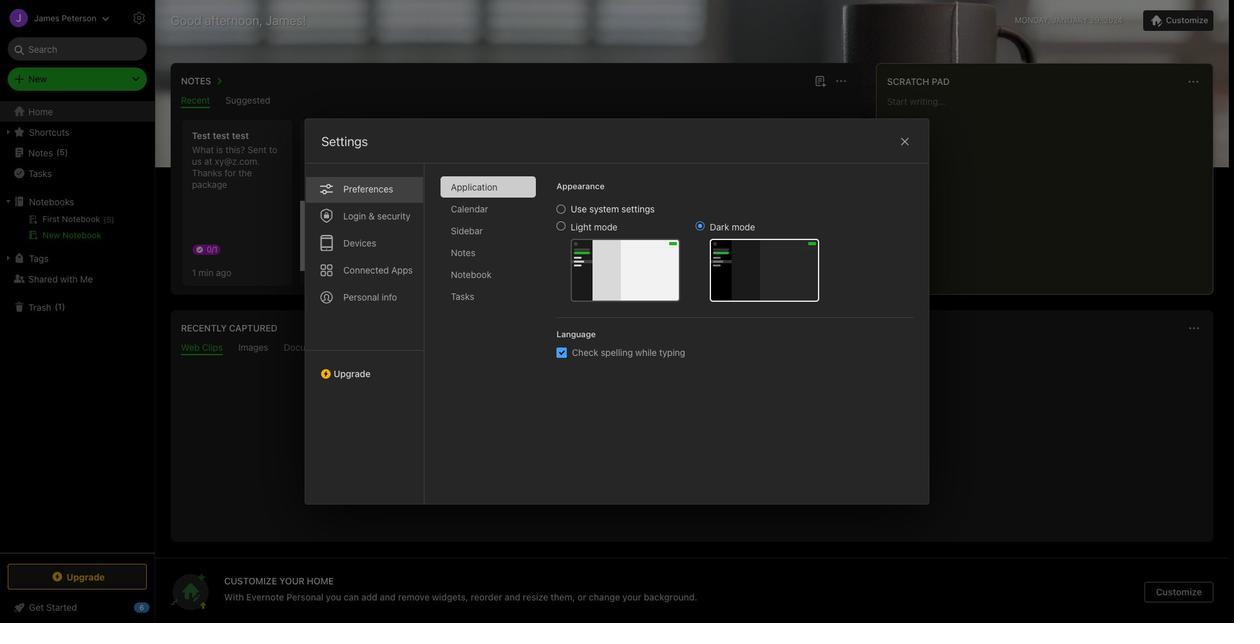 Task type: locate. For each thing, give the bounding box(es) containing it.
1 min ago
[[192, 267, 232, 278]]

new up home
[[28, 73, 47, 84]]

1 mode from the left
[[594, 221, 618, 232]]

1 horizontal spatial notes
[[181, 75, 211, 86]]

1 vertical spatial 9:00
[[495, 182, 512, 191]]

0 vertical spatial dec
[[562, 171, 577, 181]]

web clips tab
[[181, 342, 223, 356]]

1 right trash
[[58, 302, 62, 312]]

devices
[[343, 238, 376, 249]]

2 horizontal spatial notes
[[451, 247, 476, 258]]

test up what
[[192, 130, 210, 141]]

0 horizontal spatial 0/1
[[207, 245, 218, 254]]

( right trash
[[55, 302, 58, 312]]

) down shortcuts "button" on the top left of the page
[[65, 147, 68, 157]]

0 vertical spatial 1
[[192, 267, 196, 278]]

and right add
[[380, 592, 396, 603]]

while
[[636, 347, 657, 358]]

1 horizontal spatial upgrade button
[[305, 350, 424, 385]]

light mode
[[571, 221, 618, 232]]

check
[[572, 347, 598, 358]]

1 vertical spatial customize
[[1156, 587, 1202, 598]]

use
[[571, 203, 587, 214]]

1 vertical spatial personal
[[287, 592, 324, 603]]

mode for light mode
[[594, 221, 618, 232]]

None search field
[[17, 37, 138, 61]]

personal
[[343, 292, 379, 303], [287, 592, 324, 603]]

personal down connected
[[343, 292, 379, 303]]

0 horizontal spatial mode
[[594, 221, 618, 232]]

) for trash
[[62, 302, 65, 312]]

system
[[589, 203, 619, 214]]

(
[[56, 147, 60, 157], [55, 302, 58, 312]]

clips
[[202, 342, 223, 353]]

am right amiright in the top of the page
[[634, 171, 646, 181]]

new button
[[8, 68, 147, 91]]

cursus
[[479, 214, 507, 225]]

0 horizontal spatial 12/15/23
[[311, 167, 346, 177]]

1 vertical spatial 1
[[58, 302, 62, 312]]

1
[[192, 267, 196, 278], [58, 302, 62, 312]]

me
[[80, 273, 93, 284]]

0 vertical spatial tasks
[[28, 168, 52, 179]]

0 horizontal spatial 9:00
[[495, 182, 512, 191]]

recent tab
[[181, 95, 210, 108]]

security
[[377, 211, 411, 222]]

notes up recent at the left of page
[[181, 75, 211, 86]]

1 vertical spatial new
[[43, 230, 60, 240]]

tasks inside button
[[28, 168, 52, 179]]

Light mode radio
[[557, 221, 566, 230]]

1 vertical spatial notes
[[28, 147, 53, 158]]

12/15/23 down "bibendum"
[[429, 218, 464, 229]]

vulputate.
[[465, 179, 506, 190]]

0 horizontal spatial notes
[[28, 147, 53, 158]]

1 vertical spatial upgrade
[[67, 572, 105, 583]]

) inside notes ( 5 )
[[65, 147, 68, 157]]

0/1 up 1 min ago
[[207, 245, 218, 254]]

0 horizontal spatial test
[[192, 130, 210, 141]]

0 horizontal spatial upgrade button
[[8, 564, 147, 590]]

1 horizontal spatial tasks
[[451, 291, 474, 302]]

1 horizontal spatial 1
[[192, 267, 196, 278]]

0 horizontal spatial and
[[380, 592, 396, 603]]

afternoon,
[[205, 13, 263, 28]]

risus.
[[429, 225, 452, 236]]

captured
[[229, 323, 278, 334]]

preferences
[[343, 184, 393, 195]]

Dark mode radio
[[696, 221, 705, 230]]

typing
[[659, 347, 686, 358]]

tree
[[0, 101, 155, 553]]

thumbnail image
[[300, 201, 411, 271], [452, 240, 497, 284], [570, 240, 615, 284]]

( inside the trash ( 1 )
[[55, 302, 58, 312]]

notes left the 5
[[28, 147, 53, 158]]

mode down system
[[594, 221, 618, 232]]

new for new notebook
[[43, 230, 60, 240]]

expand notebooks image
[[3, 197, 14, 207]]

0 horizontal spatial 2023,
[[472, 182, 493, 191]]

0 vertical spatial 0/1
[[444, 196, 455, 206]]

0 vertical spatial am
[[634, 171, 646, 181]]

11/7/23 button
[[656, 120, 767, 286]]

new notebook group
[[0, 212, 154, 248]]

images tab
[[238, 342, 268, 356]]

scratch pad button
[[885, 74, 950, 90]]

1 vertical spatial test
[[548, 156, 565, 167]]

expand tags image
[[3, 253, 14, 264]]

shared with me
[[28, 273, 93, 284]]

0 horizontal spatial dec
[[444, 182, 458, 191]]

new inside popup button
[[28, 73, 47, 84]]

9:00 for test
[[615, 171, 632, 181]]

0/2
[[562, 186, 574, 195]]

am down ve
[[514, 182, 526, 191]]

documents tab
[[284, 342, 331, 356]]

am for test
[[634, 171, 646, 181]]

1 vertical spatial )
[[62, 302, 65, 312]]

2 and from the left
[[505, 592, 521, 603]]

amiright
[[598, 179, 632, 190]]

0 horizontal spatial personal
[[287, 592, 324, 603]]

close image
[[897, 134, 913, 149]]

settings image
[[131, 10, 147, 26]]

2 vertical spatial notes
[[451, 247, 476, 258]]

( inside notes ( 5 )
[[56, 147, 60, 157]]

for
[[225, 168, 236, 178]]

( for notes
[[56, 147, 60, 157]]

1 horizontal spatial notebook
[[451, 269, 492, 280]]

tasks tab
[[441, 286, 536, 307]]

0 horizontal spatial 1
[[58, 302, 62, 312]]

sed
[[473, 202, 488, 213]]

1 vertical spatial 12/15/23
[[429, 218, 464, 229]]

1 horizontal spatial 2023,
[[592, 171, 613, 181]]

reorder
[[471, 592, 502, 603]]

) right trash
[[62, 302, 65, 312]]

mode right dark
[[732, 221, 755, 232]]

tab list
[[173, 95, 858, 108], [305, 164, 425, 504], [441, 177, 546, 504], [173, 342, 1211, 356]]

audio
[[347, 342, 371, 353]]

resize
[[523, 592, 548, 603]]

1 horizontal spatial personal
[[343, 292, 379, 303]]

emails tab
[[386, 342, 413, 356]]

1 horizontal spatial thumbnail image
[[452, 240, 497, 284]]

notes down proin
[[451, 247, 476, 258]]

background.
[[644, 592, 698, 603]]

0/1 down eleifend
[[444, 196, 455, 206]]

0 horizontal spatial notebook
[[63, 230, 101, 240]]

1 horizontal spatial test
[[548, 156, 565, 167]]

0 horizontal spatial thumbnail image
[[300, 201, 411, 271]]

0 vertical spatial )
[[65, 147, 68, 157]]

0 vertical spatial personal
[[343, 292, 379, 303]]

0 vertical spatial notes
[[181, 75, 211, 86]]

tasks
[[28, 168, 52, 179], [451, 291, 474, 302]]

notebook tab
[[441, 264, 536, 285]]

1 vertical spatial 0/1
[[207, 245, 218, 254]]

notes inside tab
[[451, 247, 476, 258]]

1 vertical spatial 2023,
[[472, 182, 493, 191]]

29,
[[1090, 15, 1102, 25]]

eleifend
[[429, 179, 462, 190]]

1 vertical spatial (
[[55, 302, 58, 312]]

1 horizontal spatial mode
[[732, 221, 755, 232]]

new up the tags
[[43, 230, 60, 240]]

images
[[238, 342, 268, 353]]

tags button
[[0, 248, 154, 269]]

( down shortcuts
[[56, 147, 60, 157]]

1 horizontal spatial am
[[634, 171, 646, 181]]

test down editing
[[548, 156, 565, 167]]

dec left 17,
[[444, 182, 458, 191]]

tasks down notes ( 5 )
[[28, 168, 52, 179]]

0/1
[[444, 196, 455, 206], [207, 245, 218, 254]]

0 vertical spatial upgrade button
[[305, 350, 424, 385]]

upgrade
[[334, 369, 371, 379], [67, 572, 105, 583]]

proin
[[454, 225, 475, 236]]

0 vertical spatial 9:00
[[615, 171, 632, 181]]

dec 15, 2023, 9:00 am
[[562, 171, 646, 181]]

1 horizontal spatial dec
[[562, 171, 577, 181]]

0 vertical spatial new
[[28, 73, 47, 84]]

recently captured button
[[178, 321, 278, 336]]

1 vertical spatial tasks
[[451, 291, 474, 302]]

0 vertical spatial test
[[192, 130, 210, 141]]

notebook down notes tab
[[451, 269, 492, 280]]

shared
[[28, 273, 58, 284]]

0 horizontal spatial am
[[514, 182, 526, 191]]

new
[[28, 73, 47, 84], [43, 230, 60, 240]]

1 horizontal spatial 9:00
[[615, 171, 632, 181]]

untitled
[[311, 130, 345, 141]]

dark mode
[[710, 221, 755, 232]]

new inside button
[[43, 230, 60, 240]]

recent
[[181, 95, 210, 106]]

personal down your
[[287, 592, 324, 603]]

login
[[343, 211, 366, 222]]

web clips
[[181, 342, 223, 353]]

2024
[[1104, 15, 1123, 25]]

new notebook
[[43, 230, 101, 240]]

9:00 down text...
[[615, 171, 632, 181]]

package
[[192, 179, 227, 190]]

2 horizontal spatial thumbnail image
[[570, 240, 615, 284]]

0 vertical spatial (
[[56, 147, 60, 157]]

1 left the min
[[192, 267, 196, 278]]

0 vertical spatial upgrade
[[334, 369, 371, 379]]

1 horizontal spatial and
[[505, 592, 521, 603]]

) inside the trash ( 1 )
[[62, 302, 65, 312]]

tab list containing recent
[[173, 95, 858, 108]]

1 horizontal spatial 0/1
[[444, 196, 455, 206]]

0 vertical spatial notebook
[[63, 230, 101, 240]]

option group
[[557, 203, 820, 302]]

fermentum
[[455, 144, 500, 155]]

editing some text... test test test test test test test test test hello world amiright
[[548, 144, 637, 190]]

1 vertical spatial dec
[[444, 182, 458, 191]]

notebook inside tab
[[451, 269, 492, 280]]

9:00 right orci, at the top of the page
[[495, 182, 512, 191]]

1 vertical spatial am
[[514, 182, 526, 191]]

0 vertical spatial 2023,
[[592, 171, 613, 181]]

dec up 0/2
[[562, 171, 577, 181]]

tasks down notebook tab
[[451, 291, 474, 302]]

customize your home with evernote personal you can add and remove widgets, reorder and resize them, or change your background.
[[224, 576, 698, 603]]

9:00 for tus
[[495, 182, 512, 191]]

5
[[60, 147, 65, 157]]

fuam
[[456, 168, 477, 178]]

notebook up tags button
[[63, 230, 101, 240]]

0 horizontal spatial tasks
[[28, 168, 52, 179]]

1 inside the trash ( 1 )
[[58, 302, 62, 312]]

1 vertical spatial notebook
[[451, 269, 492, 280]]

1 and from the left
[[380, 592, 396, 603]]

notes button
[[178, 73, 227, 89]]

2 mode from the left
[[732, 221, 755, 232]]

light
[[571, 221, 592, 232]]

notes
[[181, 75, 211, 86], [28, 147, 53, 158], [451, 247, 476, 258]]

and left resize
[[505, 592, 521, 603]]

12/15/23 down settings
[[311, 167, 346, 177]]

or
[[578, 592, 587, 603]]



Task type: vqa. For each thing, say whether or not it's contained in the screenshot.
first grid from the top
no



Task type: describe. For each thing, give the bounding box(es) containing it.
test inside test test test what is this? sent to us at xy@z.com. thanks for the package
[[192, 130, 210, 141]]

tus
[[429, 144, 519, 167]]

emails
[[386, 342, 413, 353]]

thanks
[[192, 168, 222, 178]]

dec for test
[[562, 171, 577, 181]]

nisi
[[459, 191, 474, 202]]

monday,
[[1015, 15, 1050, 25]]

Check spelling while typing checkbox
[[557, 348, 567, 358]]

( for trash
[[55, 302, 58, 312]]

0 vertical spatial customize button
[[1144, 10, 1214, 31]]

dark
[[710, 221, 729, 232]]

is
[[216, 144, 223, 155]]

insightful +1
[[577, 200, 625, 209]]

audio tab
[[347, 342, 371, 356]]

15,
[[579, 171, 589, 181]]

you
[[326, 592, 341, 603]]

text...
[[604, 144, 627, 155]]

some
[[579, 144, 601, 155]]

mode for dark mode
[[732, 221, 755, 232]]

fun
[[554, 200, 566, 209]]

12/13/23
[[548, 218, 583, 229]]

to
[[269, 144, 277, 155]]

james!
[[266, 13, 306, 28]]

pad
[[932, 76, 950, 87]]

dec 17, 2023, 9:00 am
[[444, 182, 526, 191]]

+1
[[616, 200, 625, 209]]

home link
[[0, 101, 155, 122]]

language
[[557, 329, 596, 339]]

change
[[589, 592, 620, 603]]

home
[[28, 106, 53, 117]]

&
[[369, 211, 375, 222]]

shortcuts
[[29, 127, 69, 138]]

1 vertical spatial customize button
[[1145, 582, 1214, 603]]

ago
[[216, 267, 232, 278]]

notes inside button
[[181, 75, 211, 86]]

apps
[[391, 265, 413, 276]]

appearance
[[557, 181, 605, 191]]

2023, for tus
[[472, 182, 493, 191]]

notes tab
[[441, 242, 536, 264]]

0 vertical spatial 12/15/23
[[311, 167, 346, 177]]

maximus,
[[478, 225, 517, 236]]

good afternoon, james!
[[171, 13, 306, 28]]

settings
[[321, 134, 368, 149]]

tasks inside tab
[[451, 291, 474, 302]]

recently
[[181, 323, 227, 334]]

11/7/23
[[666, 267, 695, 278]]

thumbnail image for test
[[570, 240, 615, 284]]

dapibus
[[444, 214, 477, 225]]

Use system settings radio
[[557, 205, 566, 214]]

luc
[[503, 144, 519, 155]]

use system settings
[[571, 203, 655, 214]]

good
[[171, 13, 202, 28]]

add
[[361, 592, 378, 603]]

augue
[[429, 237, 455, 248]]

purus
[[491, 202, 514, 213]]

) for notes
[[65, 147, 68, 157]]

suggested tab
[[226, 95, 270, 108]]

shortcuts button
[[0, 122, 154, 142]]

Search text field
[[17, 37, 138, 61]]

notebook inside button
[[63, 230, 101, 240]]

your
[[279, 576, 305, 587]]

check spelling while typing
[[572, 347, 686, 358]]

personal inside tab list
[[343, 292, 379, 303]]

xy@z.com.
[[215, 156, 260, 167]]

1 horizontal spatial upgrade
[[334, 369, 371, 379]]

remove
[[398, 592, 430, 603]]

can
[[344, 592, 359, 603]]

option group containing use system settings
[[557, 203, 820, 302]]

the
[[239, 168, 252, 178]]

1 vertical spatial upgrade button
[[8, 564, 147, 590]]

sidebar tab
[[441, 220, 536, 242]]

orci,
[[476, 191, 494, 202]]

with
[[224, 592, 244, 603]]

sidebar
[[451, 225, 483, 236]]

scratch pad
[[887, 76, 950, 87]]

Start writing… text field
[[887, 96, 1213, 284]]

tree containing home
[[0, 101, 155, 553]]

2023, for test
[[592, 171, 613, 181]]

0 horizontal spatial upgrade
[[67, 572, 105, 583]]

thumbnail image for tus
[[452, 240, 497, 284]]

application tab
[[441, 177, 536, 198]]

with
[[60, 273, 78, 284]]

tab list containing preferences
[[305, 164, 425, 504]]

login & security
[[343, 211, 411, 222]]

monday, january 29, 2024
[[1015, 15, 1123, 25]]

trash
[[28, 302, 51, 313]]

tab list containing web clips
[[173, 342, 1211, 356]]

calendar tab
[[441, 198, 536, 220]]

us
[[192, 156, 202, 167]]

hicula
[[429, 156, 516, 178]]

1 horizontal spatial 12/15/23
[[429, 218, 464, 229]]

test test test what is this? sent to us at xy@z.com. thanks for the package
[[192, 130, 277, 190]]

scratch
[[887, 76, 930, 87]]

application
[[451, 182, 498, 193]]

0 vertical spatial customize
[[1166, 15, 1209, 25]]

world
[[571, 179, 596, 190]]

new for new
[[28, 73, 47, 84]]

what
[[192, 144, 214, 155]]

etiam
[[429, 144, 452, 155]]

january
[[1052, 15, 1088, 25]]

nam
[[480, 156, 499, 167]]

recently captured
[[181, 323, 278, 334]]

hello
[[548, 179, 569, 190]]

customize
[[224, 576, 277, 587]]

dec for tus
[[444, 182, 458, 191]]

ultrices.
[[444, 156, 478, 167]]

min
[[199, 267, 214, 278]]

test inside editing some text... test test test test test test test test test hello world amiright
[[548, 156, 565, 167]]

tab list containing application
[[441, 177, 546, 504]]

widgets,
[[432, 592, 468, 603]]

am for tus
[[514, 182, 526, 191]]

info
[[382, 292, 397, 303]]

your
[[623, 592, 642, 603]]

at
[[204, 156, 212, 167]]

connected
[[343, 265, 389, 276]]

suggested
[[226, 95, 270, 106]]

notes inside notes ( 5 )
[[28, 147, 53, 158]]

tasks button
[[0, 163, 154, 184]]

upgrade button inside tab list
[[305, 350, 424, 385]]

personal inside customize your home with evernote personal you can add and remove widgets, reorder and resize them, or change your background.
[[287, 592, 324, 603]]

them,
[[551, 592, 575, 603]]

etiam fermentum luc tus ultrices. nam ve hicula fuam ac eleifend vulputate. mauris nisi orci, bibendum sed purus ac, dapibus cursus risus. proin maximus, augue qu...
[[429, 144, 519, 248]]



